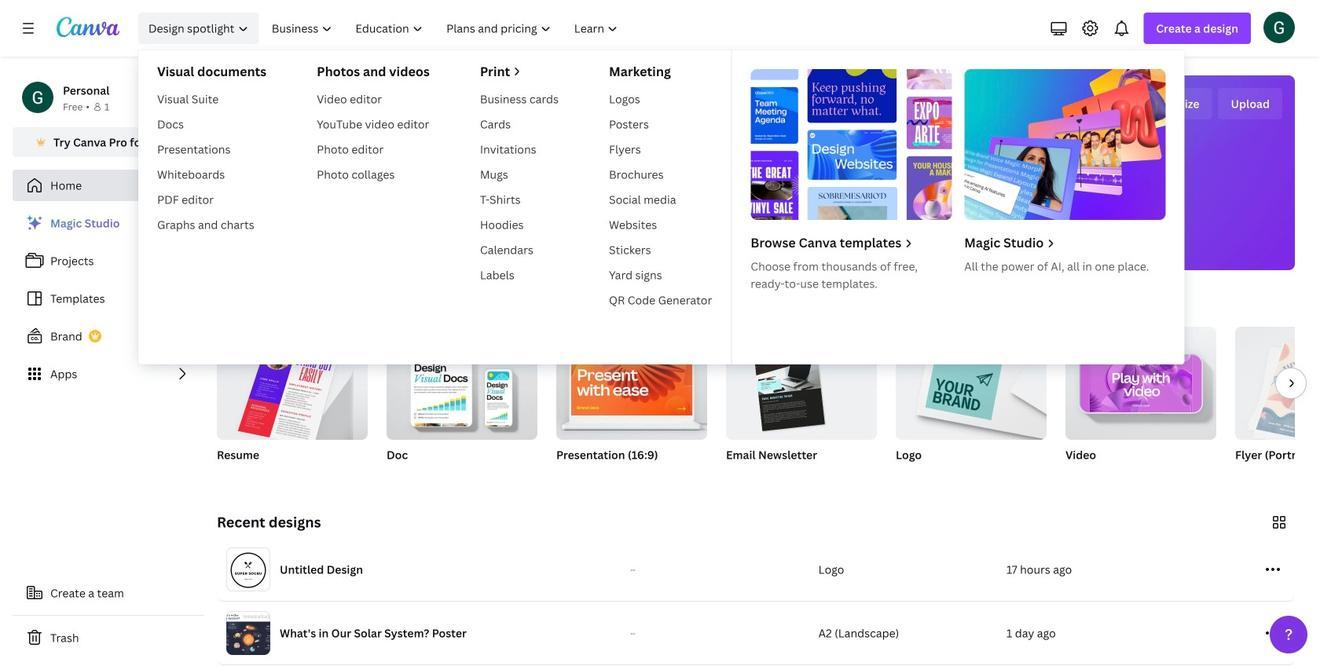 Task type: describe. For each thing, give the bounding box(es) containing it.
menu inside top level navigation 'element'
[[138, 50, 1185, 365]]

top level navigation element
[[135, 13, 1185, 365]]



Task type: vqa. For each thing, say whether or not it's contained in the screenshot.
the Show pages image
no



Task type: locate. For each thing, give the bounding box(es) containing it.
greg robinson image
[[1264, 12, 1296, 43]]

group
[[217, 327, 368, 483], [217, 327, 368, 447], [387, 327, 538, 483], [387, 327, 538, 440], [557, 327, 708, 483], [557, 327, 708, 440], [726, 327, 877, 483], [726, 327, 877, 440], [896, 327, 1047, 483], [896, 327, 1047, 440], [1066, 327, 1217, 483], [1236, 327, 1321, 483]]

list
[[13, 208, 204, 390]]

menu
[[138, 50, 1185, 365]]

None search field
[[520, 146, 992, 178]]



